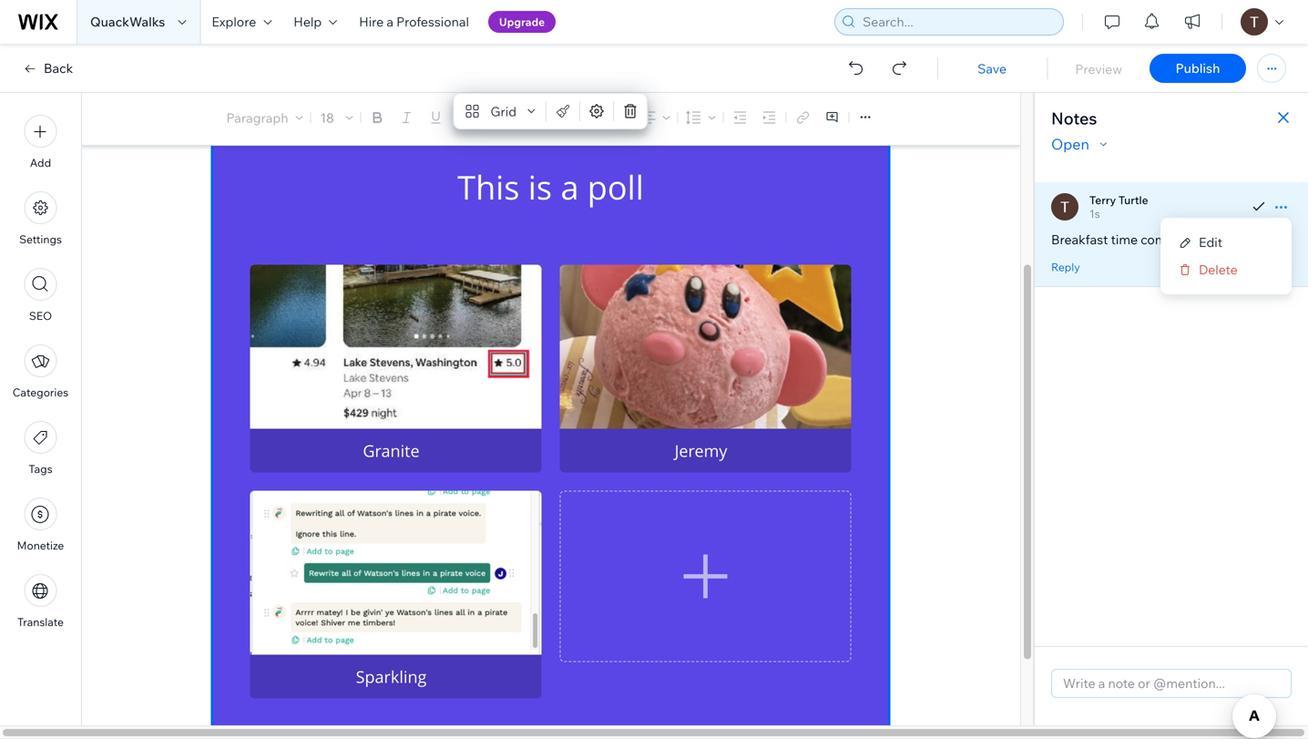 Task type: describe. For each thing, give the bounding box(es) containing it.
back button
[[22, 60, 73, 77]]

0 horizontal spatial i
[[283, 86, 288, 108]]

hire
[[359, 14, 384, 30]]

breakfast
[[1052, 232, 1109, 247]]

1s
[[1090, 207, 1101, 221]]

around
[[1184, 232, 1226, 247]]

breakfast time comes around 9am.
[[1052, 232, 1258, 247]]

1 vertical spatial about
[[275, 37, 320, 59]]

stores.
[[489, 62, 540, 83]]

Search... field
[[858, 9, 1058, 35]]

resolve note image
[[1249, 196, 1271, 218]]

write
[[321, 86, 360, 108]]

delete
[[1199, 262, 1238, 278]]

back
[[44, 60, 73, 76]]

grid
[[491, 103, 517, 119]]

terry
[[1090, 193, 1117, 207]]

duck
[[494, 37, 530, 59]]

settings
[[19, 232, 62, 246]]

time
[[1112, 232, 1138, 247]]

1 vertical spatial will
[[292, 86, 317, 108]]

add button
[[24, 115, 57, 170]]

monetize button
[[17, 498, 64, 552]]

Write an answer text field
[[560, 429, 852, 472]]

open button
[[1052, 133, 1112, 155]]

2 vertical spatial about
[[364, 86, 409, 108]]

in
[[471, 62, 485, 83]]

hire a professional link
[[348, 0, 480, 44]]

settings button
[[19, 191, 62, 246]]

comes
[[1141, 232, 1181, 247]]

talk
[[243, 37, 271, 59]]

this is just me writing about ducks. later i will talk about a real and not fake duck that goes and walks and behaves in stores. for now, i will write about ducks.
[[214, 12, 545, 108]]

and down real
[[369, 62, 398, 83]]

Write an answer text field
[[250, 655, 542, 699]]

this
[[214, 12, 245, 34]]

seo button
[[24, 268, 57, 323]]

reply button
[[1052, 259, 1081, 275]]

tags button
[[24, 421, 57, 476]]

walks
[[322, 62, 365, 83]]

tags
[[29, 462, 53, 476]]

0 horizontal spatial will
[[214, 37, 239, 59]]

quackwalks
[[90, 14, 165, 30]]

fake
[[452, 37, 489, 59]]

publish
[[1176, 60, 1221, 76]]

that
[[214, 62, 245, 83]]

hire a professional
[[359, 14, 469, 30]]

add
[[30, 156, 51, 170]]

0 vertical spatial about
[[383, 12, 428, 34]]



Task type: locate. For each thing, give the bounding box(es) containing it.
Ask your question text field
[[250, 168, 852, 246]]

upgrade button
[[488, 11, 556, 33]]

writing
[[326, 12, 379, 34]]

0 vertical spatial a
[[387, 14, 394, 30]]

about up the not
[[383, 12, 428, 34]]

1 horizontal spatial menu
[[1161, 229, 1292, 283]]

paragraph
[[227, 110, 288, 126]]

about down me on the left
[[275, 37, 320, 59]]

and
[[380, 37, 409, 59], [289, 62, 318, 83], [369, 62, 398, 83]]

delete button
[[1161, 256, 1292, 283]]

menu
[[0, 104, 81, 640], [1161, 229, 1292, 283]]

Write an answer text field
[[250, 429, 542, 472]]

edit button
[[1161, 229, 1292, 256]]

explore
[[212, 14, 256, 30]]

about right write
[[364, 86, 409, 108]]

a left real
[[324, 37, 333, 59]]

upgrade
[[499, 15, 545, 29]]

translate
[[17, 615, 64, 629]]

just
[[265, 12, 293, 34]]

i right later
[[529, 12, 533, 34]]

0 vertical spatial i
[[529, 12, 533, 34]]

i right now,
[[283, 86, 288, 108]]

edit
[[1199, 234, 1223, 250]]

is
[[249, 12, 261, 34]]

grid button
[[458, 98, 542, 124]]

and right goes at the left of the page
[[289, 62, 318, 83]]

real
[[338, 37, 376, 59]]

1 horizontal spatial i
[[529, 12, 533, 34]]

show actions menu image
[[1271, 196, 1292, 218]]

behaves
[[403, 62, 466, 83]]

will
[[214, 37, 239, 59], [292, 86, 317, 108]]

9am.
[[1229, 232, 1258, 247]]

note created by: terry turtle element
[[1090, 193, 1149, 207]]

1 vertical spatial i
[[283, 86, 288, 108]]

save
[[978, 60, 1007, 76]]

menu containing edit
[[1161, 229, 1292, 283]]

will up that
[[214, 37, 239, 59]]

1 vertical spatial ducks.
[[413, 86, 462, 108]]

terry turtle 1s
[[1090, 193, 1149, 221]]

1 horizontal spatial a
[[387, 14, 394, 30]]

and down hire a professional
[[380, 37, 409, 59]]

categories
[[13, 386, 69, 399]]

professional
[[397, 14, 469, 30]]

notes
[[1052, 108, 1098, 129]]

goes
[[249, 62, 285, 83]]

1 horizontal spatial will
[[292, 86, 317, 108]]

seo
[[29, 309, 52, 323]]

paragraph button
[[223, 105, 307, 130]]

1 vertical spatial a
[[324, 37, 333, 59]]

reply
[[1052, 260, 1081, 274]]

i
[[529, 12, 533, 34], [283, 86, 288, 108]]

publish button
[[1150, 54, 1247, 83]]

not
[[414, 37, 447, 59]]

ducks. down behaves
[[413, 86, 462, 108]]

monetize
[[17, 539, 64, 552]]

0 horizontal spatial menu
[[0, 104, 81, 640]]

menu containing add
[[0, 104, 81, 640]]

a inside this is just me writing about ducks. later i will talk about a real and not fake duck that goes and walks and behaves in stores. for now, i will write about ducks.
[[324, 37, 333, 59]]

now,
[[243, 86, 279, 108]]

help
[[294, 14, 322, 30]]

help button
[[283, 0, 348, 44]]

save button
[[956, 60, 1029, 77]]

about
[[383, 12, 428, 34], [275, 37, 320, 59], [364, 86, 409, 108]]

for
[[214, 86, 239, 108]]

translate button
[[17, 574, 64, 629]]

a
[[387, 14, 394, 30], [324, 37, 333, 59]]

ducks.
[[432, 12, 481, 34], [413, 86, 462, 108]]

open
[[1052, 135, 1090, 153]]

later
[[485, 12, 525, 34]]

categories button
[[13, 345, 69, 399]]

0 horizontal spatial a
[[324, 37, 333, 59]]

0 vertical spatial will
[[214, 37, 239, 59]]

ducks. up fake
[[432, 12, 481, 34]]

a right hire
[[387, 14, 394, 30]]

0 vertical spatial ducks.
[[432, 12, 481, 34]]

me
[[297, 12, 322, 34]]

will left write
[[292, 86, 317, 108]]

turtle
[[1119, 193, 1149, 207]]



Task type: vqa. For each thing, say whether or not it's contained in the screenshot.
I
yes



